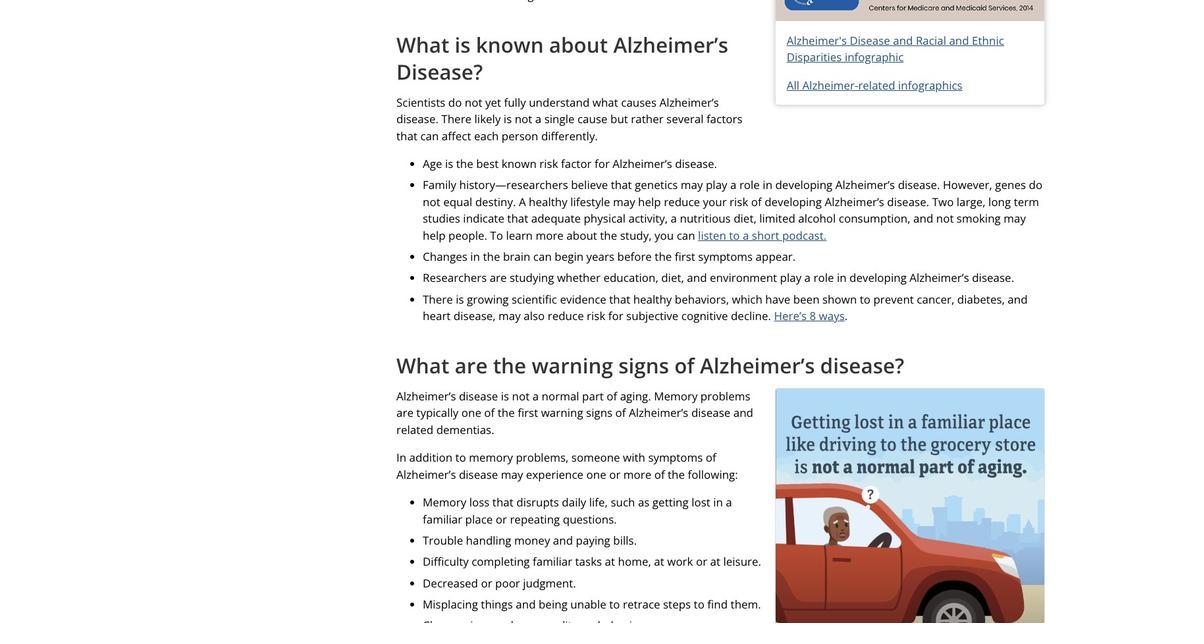 Task type: vqa. For each thing, say whether or not it's contained in the screenshot.
Alzheimer's inside the Scientists Do Not Yet Fully Understand What Causes Alzheimer'S Disease. There Likely Is Not A Single Cause But Rather Several Factors That Can Affect Each Person Differently.
yes



Task type: locate. For each thing, give the bounding box(es) containing it.
1 vertical spatial reduce
[[548, 308, 584, 324]]

1 horizontal spatial memory
[[654, 389, 698, 404]]

one for experience
[[587, 467, 607, 482]]

about up the understand
[[549, 30, 608, 59]]

0 vertical spatial memory
[[654, 389, 698, 404]]

here's
[[774, 308, 807, 324]]

evidence
[[560, 292, 607, 307]]

0 vertical spatial first
[[675, 249, 696, 264]]

0 horizontal spatial first
[[518, 405, 538, 421]]

2 vertical spatial developing
[[850, 270, 907, 286]]

warning down normal
[[541, 405, 583, 421]]

and right diabetes,
[[1008, 292, 1028, 307]]

do up affect
[[448, 95, 462, 110]]

and inside changes in the brain can begin years before the first symptoms appear. researchers are studying whether education, diet, and environment play a role in developing alzheimer's disease.
[[687, 270, 707, 286]]

not down 'family'
[[423, 194, 441, 209]]

with
[[623, 450, 646, 465]]

the
[[456, 156, 474, 171], [600, 228, 618, 243], [483, 249, 500, 264], [655, 249, 672, 264], [493, 351, 527, 380], [498, 405, 515, 421], [668, 467, 685, 482]]

of right part in the bottom of the page
[[607, 389, 617, 404]]

a left normal
[[533, 389, 539, 404]]

the up the getting
[[668, 467, 685, 482]]

of up limited
[[752, 194, 762, 209]]

0 vertical spatial role
[[740, 177, 760, 193]]

or right work
[[696, 554, 708, 569]]

and down the "problems"
[[734, 405, 754, 421]]

a right the 'lost'
[[726, 495, 732, 510]]

play inside changes in the brain can begin years before the first symptoms appear. researchers are studying whether education, diet, and environment play a role in developing alzheimer's disease.
[[780, 270, 802, 286]]

developing up prevent
[[850, 270, 907, 286]]

for up "believe"
[[595, 156, 610, 171]]

things
[[481, 597, 513, 612]]

begin
[[555, 249, 584, 264]]

risk left factor
[[540, 156, 558, 171]]

retrace
[[623, 597, 661, 612]]

the inside family history—researchers believe that genetics may play a role in developing alzheimer's disease. however, genes do not equal destiny. a healthy lifestyle may help reduce your risk of developing alzheimer's disease. two large, long term studies indicate that adequate physical activity, a nutritious diet, limited alcohol consumption, and not smoking may help people. to learn more about the study, you can
[[600, 228, 618, 243]]

1 vertical spatial one
[[587, 467, 607, 482]]

education,
[[604, 270, 659, 286]]

can up studying
[[534, 249, 552, 264]]

infographic
[[845, 50, 904, 65]]

steps
[[663, 597, 691, 612]]

what up typically
[[397, 351, 450, 380]]

is inside the scientists do not yet fully understand what causes alzheimer's disease. there likely is not a single cause but rather several factors that can affect each person differently.
[[504, 111, 512, 126]]

is inside there is growing scientific evidence that healthy behaviors, which have been shown to prevent cancer, diabetes, and heart disease, may also reduce risk for subjective cognitive decline.
[[456, 292, 464, 307]]

1 vertical spatial there
[[423, 292, 453, 307]]

alzheimer's inside the what is known about alzheimer's disease?
[[614, 30, 729, 59]]

disparities
[[787, 50, 842, 65]]

do up the term
[[1029, 177, 1043, 193]]

1 vertical spatial developing
[[765, 194, 822, 209]]

do
[[448, 95, 462, 110], [1029, 177, 1043, 193]]

0 vertical spatial there
[[442, 111, 472, 126]]

decreased
[[423, 576, 478, 591]]

risk inside family history—researchers believe that genetics may play a role in developing alzheimer's disease. however, genes do not equal destiny. a healthy lifestyle may help reduce your risk of developing alzheimer's disease. two large, long term studies indicate that adequate physical activity, a nutritious diet, limited alcohol consumption, and not smoking may help people. to learn more about the study, you can
[[730, 194, 749, 209]]

is inside the what is known about alzheimer's disease?
[[455, 30, 471, 59]]

alzheimer's disease and racial and ethnic disparities infographic
[[787, 33, 1005, 65]]

likely
[[475, 111, 501, 126]]

in addition to memory problems, someone with symptoms of alzheimer's disease may experience one or more of the following:
[[397, 450, 738, 482]]

daily
[[562, 495, 587, 510]]

is for known
[[455, 30, 471, 59]]

help down studies
[[423, 228, 446, 243]]

one
[[462, 405, 482, 421], [587, 467, 607, 482]]

developing up limited
[[765, 194, 822, 209]]

may
[[681, 177, 703, 193], [613, 194, 636, 209], [1004, 211, 1026, 226], [499, 308, 521, 324], [501, 467, 523, 482]]

0 horizontal spatial reduce
[[548, 308, 584, 324]]

what for what are the warning signs of alzheimer's disease?
[[397, 351, 450, 380]]

known up the fully
[[476, 30, 544, 59]]

1 horizontal spatial help
[[638, 194, 661, 209]]

1 vertical spatial symptoms
[[649, 450, 703, 465]]

decline.
[[731, 308, 772, 324]]

a inside the scientists do not yet fully understand what causes alzheimer's disease. there likely is not a single cause but rather several factors that can affect each person differently.
[[535, 111, 542, 126]]

2 vertical spatial are
[[397, 405, 414, 421]]

1 horizontal spatial one
[[587, 467, 607, 482]]

1 vertical spatial healthy
[[634, 292, 672, 307]]

scientists
[[397, 95, 446, 110]]

related
[[859, 78, 896, 93], [397, 422, 434, 437]]

unable
[[571, 597, 607, 612]]

help up activity,
[[638, 194, 661, 209]]

can right you
[[677, 228, 695, 243]]

at
[[605, 554, 615, 569], [654, 554, 665, 569], [711, 554, 721, 569]]

do inside the scientists do not yet fully understand what causes alzheimer's disease. there likely is not a single cause but rather several factors that can affect each person differently.
[[448, 95, 462, 110]]

related down infographic
[[859, 78, 896, 93]]

disease. up diabetes,
[[973, 270, 1015, 286]]

one inside in addition to memory problems, someone with symptoms of alzheimer's disease may experience one or more of the following:
[[587, 467, 607, 482]]

in
[[763, 177, 773, 193], [471, 249, 480, 264], [837, 270, 847, 286], [714, 495, 723, 510]]

0 vertical spatial about
[[549, 30, 608, 59]]

1 horizontal spatial can
[[534, 249, 552, 264]]

familiar up the trouble
[[423, 512, 463, 527]]

related down typically
[[397, 422, 434, 437]]

is inside alzheimer's disease is not a normal part of aging. memory problems are typically one of the first warning signs of alzheimer's disease and related dementias.
[[501, 389, 509, 404]]

that right the loss
[[493, 495, 514, 510]]

0 horizontal spatial healthy
[[529, 194, 568, 209]]

and down two
[[914, 211, 934, 226]]

2 horizontal spatial risk
[[730, 194, 749, 209]]

of down aging.
[[616, 405, 626, 421]]

0 vertical spatial diet,
[[734, 211, 757, 226]]

leisure.
[[724, 554, 762, 569]]

1 vertical spatial related
[[397, 422, 434, 437]]

disease. left two
[[888, 194, 930, 209]]

0 vertical spatial healthy
[[529, 194, 568, 209]]

1 vertical spatial diet,
[[662, 270, 684, 286]]

1 vertical spatial memory
[[423, 495, 467, 510]]

and right racial
[[950, 33, 970, 48]]

0 horizontal spatial diet,
[[662, 270, 684, 286]]

0 vertical spatial what
[[397, 30, 450, 59]]

or inside in addition to memory problems, someone with symptoms of alzheimer's disease may experience one or more of the following:
[[610, 467, 621, 482]]

1 vertical spatial known
[[502, 156, 537, 171]]

person
[[502, 128, 539, 143]]

a left short
[[743, 228, 749, 243]]

role up limited
[[740, 177, 760, 193]]

0 horizontal spatial role
[[740, 177, 760, 193]]

memory
[[654, 389, 698, 404], [423, 495, 467, 510]]

1 vertical spatial warning
[[541, 405, 583, 421]]

best
[[476, 156, 499, 171]]

1 vertical spatial more
[[624, 467, 652, 482]]

2 vertical spatial can
[[534, 249, 552, 264]]

0 vertical spatial are
[[490, 270, 507, 286]]

symptoms down listen
[[699, 249, 753, 264]]

0 vertical spatial related
[[859, 78, 896, 93]]

0 horizontal spatial help
[[423, 228, 446, 243]]

in up limited
[[763, 177, 773, 193]]

family history—researchers believe that genetics may play a role in developing alzheimer's disease. however, genes do not equal destiny. a healthy lifestyle may help reduce your risk of developing alzheimer's disease. two large, long term studies indicate that adequate physical activity, a nutritious diet, limited alcohol consumption, and not smoking may help people. to learn more about the study, you can
[[423, 177, 1043, 243]]

term
[[1014, 194, 1040, 209]]

symptoms up following:
[[649, 450, 703, 465]]

1 horizontal spatial healthy
[[634, 292, 672, 307]]

0 vertical spatial disease
[[459, 389, 498, 404]]

racial
[[916, 33, 947, 48]]

alzheimer's disease is not a normal part of aging. memory problems are typically one of the first warning signs of alzheimer's disease and related dementias.
[[397, 389, 754, 437]]

to right the shown at the top of the page
[[860, 292, 871, 307]]

0 vertical spatial known
[[476, 30, 544, 59]]

there up affect
[[442, 111, 472, 126]]

alzheimer-
[[803, 78, 859, 93]]

0 vertical spatial can
[[421, 128, 439, 143]]

can left affect
[[421, 128, 439, 143]]

the left best
[[456, 156, 474, 171]]

0 vertical spatial familiar
[[423, 512, 463, 527]]

such
[[611, 495, 635, 510]]

0 horizontal spatial one
[[462, 405, 482, 421]]

related inside alzheimer's disease is not a normal part of aging. memory problems are typically one of the first warning signs of alzheimer's disease and related dementias.
[[397, 422, 434, 437]]

changes
[[423, 249, 468, 264]]

1 vertical spatial first
[[518, 405, 538, 421]]

and inside alzheimer's disease is not a normal part of aging. memory problems are typically one of the first warning signs of alzheimer's disease and related dementias.
[[734, 405, 754, 421]]

long
[[989, 194, 1011, 209]]

more down with
[[624, 467, 652, 482]]

repeating
[[510, 512, 560, 527]]

are left typically
[[397, 405, 414, 421]]

1 vertical spatial role
[[814, 270, 834, 286]]

0 horizontal spatial play
[[706, 177, 728, 193]]

warning up normal
[[532, 351, 613, 380]]

may down the term
[[1004, 211, 1026, 226]]

signs up aging.
[[619, 351, 669, 380]]

are down the disease,
[[455, 351, 488, 380]]

role
[[740, 177, 760, 193], [814, 270, 834, 286]]

1 what from the top
[[397, 30, 450, 59]]

physical
[[584, 211, 626, 226]]

of up the dementias.
[[484, 405, 495, 421]]

disease inside in addition to memory problems, someone with symptoms of alzheimer's disease may experience one or more of the following:
[[459, 467, 498, 482]]

researchers
[[423, 270, 487, 286]]

behaviors,
[[675, 292, 729, 307]]

more inside in addition to memory problems, someone with symptoms of alzheimer's disease may experience one or more of the following:
[[624, 467, 652, 482]]

getting
[[653, 495, 689, 510]]

1 vertical spatial familiar
[[533, 554, 573, 569]]

1 horizontal spatial play
[[780, 270, 802, 286]]

0 horizontal spatial related
[[397, 422, 434, 437]]

percentage of adults aged 65 and older with alzheimer's disease by race and ethnicity 14%26#37; african american, 12%26#37; hispanics, 10%26#37; non-hispanic white image
[[776, 0, 1045, 21]]

2 what from the top
[[397, 351, 450, 380]]

what for what is known about alzheimer's disease?
[[397, 30, 450, 59]]

0 horizontal spatial signs
[[586, 405, 613, 421]]

there up heart
[[423, 292, 453, 307]]

0 vertical spatial warning
[[532, 351, 613, 380]]

are
[[490, 270, 507, 286], [455, 351, 488, 380], [397, 405, 414, 421]]

that inside the scientists do not yet fully understand what causes alzheimer's disease. there likely is not a single cause but rather several factors that can affect each person differently.
[[397, 128, 418, 143]]

in right the 'lost'
[[714, 495, 723, 510]]

diet,
[[734, 211, 757, 226], [662, 270, 684, 286]]

one inside alzheimer's disease is not a normal part of aging. memory problems are typically one of the first warning signs of alzheimer's disease and related dementias.
[[462, 405, 482, 421]]

and up behaviors,
[[687, 270, 707, 286]]

disease down the "problems"
[[692, 405, 731, 421]]

someone
[[572, 450, 620, 465]]

are inside alzheimer's disease is not a normal part of aging. memory problems are typically one of the first warning signs of alzheimer's disease and related dementias.
[[397, 405, 414, 421]]

1 vertical spatial do
[[1029, 177, 1043, 193]]

your
[[703, 194, 727, 209]]

2 vertical spatial disease
[[459, 467, 498, 482]]

cognitive
[[682, 308, 728, 324]]

0 vertical spatial reduce
[[664, 194, 700, 209]]

and
[[893, 33, 913, 48], [950, 33, 970, 48], [914, 211, 934, 226], [687, 270, 707, 286], [1008, 292, 1028, 307], [734, 405, 754, 421], [553, 533, 573, 548], [516, 597, 536, 612]]

and left racial
[[893, 33, 913, 48]]

a inside changes in the brain can begin years before the first symptoms appear. researchers are studying whether education, diet, and environment play a role in developing alzheimer's disease.
[[805, 270, 811, 286]]

destiny.
[[475, 194, 516, 209]]

1 vertical spatial play
[[780, 270, 802, 286]]

genetics
[[635, 177, 678, 193]]

several
[[667, 111, 704, 126]]

0 horizontal spatial can
[[421, 128, 439, 143]]

of up the getting
[[655, 467, 665, 482]]

factor
[[561, 156, 592, 171]]

known up history—researchers
[[502, 156, 537, 171]]

what up "scientists"
[[397, 30, 450, 59]]

healthy inside family history—researchers believe that genetics may play a role in developing alzheimer's disease. however, genes do not equal destiny. a healthy lifestyle may help reduce your risk of developing alzheimer's disease. two large, long term studies indicate that adequate physical activity, a nutritious diet, limited alcohol consumption, and not smoking may help people. to learn more about the study, you can
[[529, 194, 568, 209]]

1 vertical spatial can
[[677, 228, 695, 243]]

poor
[[495, 576, 520, 591]]

1 horizontal spatial diet,
[[734, 211, 757, 226]]

adequate
[[532, 211, 581, 226]]

disease.
[[397, 111, 439, 126], [675, 156, 718, 171], [898, 177, 940, 193], [888, 194, 930, 209], [973, 270, 1015, 286]]

cause
[[578, 111, 608, 126]]

play up your
[[706, 177, 728, 193]]

1 vertical spatial are
[[455, 351, 488, 380]]

one for typically
[[462, 405, 482, 421]]

reduce up nutritious
[[664, 194, 700, 209]]

in inside family history—researchers believe that genetics may play a role in developing alzheimer's disease. however, genes do not equal destiny. a healthy lifestyle may help reduce your risk of developing alzheimer's disease. two large, long term studies indicate that adequate physical activity, a nutritious diet, limited alcohol consumption, and not smoking may help people. to learn more about the study, you can
[[763, 177, 773, 193]]

risk right your
[[730, 194, 749, 209]]

0 vertical spatial help
[[638, 194, 661, 209]]

1 at from the left
[[605, 554, 615, 569]]

first up problems,
[[518, 405, 538, 421]]

affect
[[442, 128, 471, 143]]

one down someone
[[587, 467, 607, 482]]

normal
[[542, 389, 580, 404]]

at right tasks
[[605, 554, 615, 569]]

1 horizontal spatial familiar
[[533, 554, 573, 569]]

0 horizontal spatial are
[[397, 405, 414, 421]]

0 horizontal spatial familiar
[[423, 512, 463, 527]]

whether
[[557, 270, 601, 286]]

1 horizontal spatial first
[[675, 249, 696, 264]]

1 vertical spatial signs
[[586, 405, 613, 421]]

disease up the dementias.
[[459, 389, 498, 404]]

0 vertical spatial one
[[462, 405, 482, 421]]

2 horizontal spatial can
[[677, 228, 695, 243]]

diet, up listen to a short podcast. link
[[734, 211, 757, 226]]

may up your
[[681, 177, 703, 193]]

not up person at left top
[[515, 111, 533, 126]]

0 horizontal spatial at
[[605, 554, 615, 569]]

1 horizontal spatial related
[[859, 78, 896, 93]]

what inside the what is known about alzheimer's disease?
[[397, 30, 450, 59]]

questions.
[[563, 512, 617, 527]]

1 vertical spatial risk
[[730, 194, 749, 209]]

healthy up the subjective
[[634, 292, 672, 307]]

developing up alcohol
[[776, 177, 833, 193]]

0 horizontal spatial memory
[[423, 495, 467, 510]]

2 horizontal spatial are
[[490, 270, 507, 286]]

risk down evidence
[[587, 308, 606, 324]]

about inside family history—researchers believe that genetics may play a role in developing alzheimer's disease. however, genes do not equal destiny. a healthy lifestyle may help reduce your risk of developing alzheimer's disease. two large, long term studies indicate that adequate physical activity, a nutritious diet, limited alcohol consumption, and not smoking may help people. to learn more about the study, you can
[[567, 228, 597, 243]]

at left work
[[654, 554, 665, 569]]

0 vertical spatial signs
[[619, 351, 669, 380]]

role inside changes in the brain can begin years before the first symptoms appear. researchers are studying whether education, diet, and environment play a role in developing alzheimer's disease.
[[814, 270, 834, 286]]

0 vertical spatial play
[[706, 177, 728, 193]]

colorful animated graphic of person driving red car image
[[776, 389, 1045, 623]]

0 horizontal spatial do
[[448, 95, 462, 110]]

first down nutritious
[[675, 249, 696, 264]]

and inside there is growing scientific evidence that healthy behaviors, which have been shown to prevent cancer, diabetes, and heart disease, may also reduce risk for subjective cognitive decline.
[[1008, 292, 1028, 307]]

to inside in addition to memory problems, someone with symptoms of alzheimer's disease may experience one or more of the following:
[[456, 450, 466, 465]]

not left normal
[[512, 389, 530, 404]]

developing
[[776, 177, 833, 193], [765, 194, 822, 209], [850, 270, 907, 286]]

handling
[[466, 533, 512, 548]]

0 horizontal spatial risk
[[540, 156, 558, 171]]

more inside family history—researchers believe that genetics may play a role in developing alzheimer's disease. however, genes do not equal destiny. a healthy lifestyle may help reduce your risk of developing alzheimer's disease. two large, long term studies indicate that adequate physical activity, a nutritious diet, limited alcohol consumption, and not smoking may help people. to learn more about the study, you can
[[536, 228, 564, 243]]

completing
[[472, 554, 530, 569]]

0 vertical spatial do
[[448, 95, 462, 110]]

typically
[[417, 405, 459, 421]]

1 horizontal spatial risk
[[587, 308, 606, 324]]

limited
[[760, 211, 796, 226]]

at left leisure.
[[711, 554, 721, 569]]

1 horizontal spatial do
[[1029, 177, 1043, 193]]

1 horizontal spatial reduce
[[664, 194, 700, 209]]

disease down memory
[[459, 467, 498, 482]]

to down the dementias.
[[456, 450, 466, 465]]

1 vertical spatial for
[[609, 308, 624, 324]]

a left "single"
[[535, 111, 542, 126]]

healthy inside there is growing scientific evidence that healthy behaviors, which have been shown to prevent cancer, diabetes, and heart disease, may also reduce risk for subjective cognitive decline.
[[634, 292, 672, 307]]

familiar
[[423, 512, 463, 527], [533, 554, 573, 569]]

brain
[[503, 249, 531, 264]]

of down cognitive at the right of the page
[[675, 351, 695, 380]]

0 horizontal spatial more
[[536, 228, 564, 243]]

may down memory
[[501, 467, 523, 482]]

problems
[[701, 389, 751, 404]]

or
[[610, 467, 621, 482], [496, 512, 507, 527], [696, 554, 708, 569], [481, 576, 493, 591]]

alzheimer's
[[614, 30, 729, 59], [660, 95, 719, 110], [613, 156, 673, 171], [836, 177, 895, 193], [825, 194, 885, 209], [910, 270, 970, 286], [700, 351, 815, 380], [397, 389, 456, 404], [629, 405, 689, 421], [397, 467, 456, 482]]

learn
[[506, 228, 533, 243]]

experience
[[526, 467, 584, 482]]

are inside changes in the brain can begin years before the first symptoms appear. researchers are studying whether education, diet, and environment play a role in developing alzheimer's disease.
[[490, 270, 507, 286]]

are up growing
[[490, 270, 507, 286]]

0 vertical spatial more
[[536, 228, 564, 243]]

1 horizontal spatial at
[[654, 554, 665, 569]]

as
[[638, 495, 650, 510]]

do inside family history—researchers believe that genetics may play a role in developing alzheimer's disease. however, genes do not equal destiny. a healthy lifestyle may help reduce your risk of developing alzheimer's disease. two large, long term studies indicate that adequate physical activity, a nutritious diet, limited alcohol consumption, and not smoking may help people. to learn more about the study, you can
[[1029, 177, 1043, 193]]

1 horizontal spatial role
[[814, 270, 834, 286]]

1 horizontal spatial more
[[624, 467, 652, 482]]

years
[[587, 249, 615, 264]]

to inside there is growing scientific evidence that healthy behaviors, which have been shown to prevent cancer, diabetes, and heart disease, may also reduce risk for subjective cognitive decline.
[[860, 292, 871, 307]]

or down someone
[[610, 467, 621, 482]]

1 vertical spatial what
[[397, 351, 450, 380]]

0 vertical spatial risk
[[540, 156, 558, 171]]

1 horizontal spatial signs
[[619, 351, 669, 380]]

to left find
[[694, 597, 705, 612]]

may left also
[[499, 308, 521, 324]]

1 vertical spatial about
[[567, 228, 597, 243]]

2 horizontal spatial at
[[711, 554, 721, 569]]

reduce down evidence
[[548, 308, 584, 324]]

alzheimer's inside the scientists do not yet fully understand what causes alzheimer's disease. there likely is not a single cause but rather several factors that can affect each person differently.
[[660, 95, 719, 110]]

play up have
[[780, 270, 802, 286]]

2 vertical spatial risk
[[587, 308, 606, 324]]

0 vertical spatial symptoms
[[699, 249, 753, 264]]



Task type: describe. For each thing, give the bounding box(es) containing it.
age
[[423, 156, 442, 171]]

there is growing scientific evidence that healthy behaviors, which have been shown to prevent cancer, diabetes, and heart disease, may also reduce risk for subjective cognitive decline.
[[423, 292, 1028, 324]]

differently.
[[541, 128, 598, 143]]

judgment.
[[523, 576, 576, 591]]

8
[[810, 308, 816, 324]]

short
[[752, 228, 780, 243]]

in down people.
[[471, 249, 480, 264]]

in up the shown at the top of the page
[[837, 270, 847, 286]]

trouble
[[423, 533, 463, 548]]

dementias.
[[437, 422, 495, 437]]

been
[[794, 292, 820, 307]]

that inside memory loss that disrupts daily life, such as getting lost in a familiar place or repeating questions. trouble handling money and paying bills. difficulty completing familiar tasks at home, at work or at leisure. decreased or poor judgment. misplacing things and being unable to retrace steps to find them.
[[493, 495, 514, 510]]

2 at from the left
[[654, 554, 665, 569]]

factors
[[707, 111, 743, 126]]

appear.
[[756, 249, 796, 264]]

the down also
[[493, 351, 527, 380]]

disease. up your
[[675, 156, 718, 171]]

there inside there is growing scientific evidence that healthy behaviors, which have been shown to prevent cancer, diabetes, and heart disease, may also reduce risk for subjective cognitive decline.
[[423, 292, 453, 307]]

however,
[[943, 177, 993, 193]]

memory inside memory loss that disrupts daily life, such as getting lost in a familiar place or repeating questions. trouble handling money and paying bills. difficulty completing familiar tasks at home, at work or at leisure. decreased or poor judgment. misplacing things and being unable to retrace steps to find them.
[[423, 495, 467, 510]]

and left paying
[[553, 533, 573, 548]]

family
[[423, 177, 457, 193]]

there inside the scientists do not yet fully understand what causes alzheimer's disease. there likely is not a single cause but rather several factors that can affect each person differently.
[[442, 111, 472, 126]]

that right "believe"
[[611, 177, 632, 193]]

not inside alzheimer's disease is not a normal part of aging. memory problems are typically one of the first warning signs of alzheimer's disease and related dementias.
[[512, 389, 530, 404]]

can inside family history—researchers believe that genetics may play a role in developing alzheimer's disease. however, genes do not equal destiny. a healthy lifestyle may help reduce your risk of developing alzheimer's disease. two large, long term studies indicate that adequate physical activity, a nutritious diet, limited alcohol consumption, and not smoking may help people. to learn more about the study, you can
[[677, 228, 695, 243]]

listen
[[698, 228, 727, 243]]

not left the yet
[[465, 95, 483, 110]]

of up following:
[[706, 450, 717, 465]]

in inside memory loss that disrupts daily life, such as getting lost in a familiar place or repeating questions. trouble handling money and paying bills. difficulty completing familiar tasks at home, at work or at leisure. decreased or poor judgment. misplacing things and being unable to retrace steps to find them.
[[714, 495, 723, 510]]

can inside the scientists do not yet fully understand what causes alzheimer's disease. there likely is not a single cause but rather several factors that can affect each person differently.
[[421, 128, 439, 143]]

the down to
[[483, 249, 500, 264]]

heart
[[423, 308, 451, 324]]

disease?
[[397, 57, 483, 86]]

believe
[[571, 177, 608, 193]]

causes
[[621, 95, 657, 110]]

bills.
[[614, 533, 637, 548]]

all alzheimer-related infographics link
[[787, 78, 963, 93]]

work
[[668, 554, 693, 569]]

symptoms inside in addition to memory problems, someone with symptoms of alzheimer's disease may experience one or more of the following:
[[649, 450, 703, 465]]

risk inside there is growing scientific evidence that healthy behaviors, which have been shown to prevent cancer, diabetes, and heart disease, may also reduce risk for subjective cognitive decline.
[[587, 308, 606, 324]]

addition
[[410, 450, 453, 465]]

them.
[[731, 597, 761, 612]]

disease?
[[821, 351, 905, 380]]

have
[[766, 292, 791, 307]]

may inside there is growing scientific evidence that healthy behaviors, which have been shown to prevent cancer, diabetes, and heart disease, may also reduce risk for subjective cognitive decline.
[[499, 308, 521, 324]]

3 at from the left
[[711, 554, 721, 569]]

may up physical
[[613, 194, 636, 209]]

can inside changes in the brain can begin years before the first symptoms appear. researchers are studying whether education, diet, and environment play a role in developing alzheimer's disease.
[[534, 249, 552, 264]]

a up nutritious
[[731, 177, 737, 193]]

alcohol
[[799, 211, 836, 226]]

warning inside alzheimer's disease is not a normal part of aging. memory problems are typically one of the first warning signs of alzheimer's disease and related dementias.
[[541, 405, 583, 421]]

a inside alzheimer's disease is not a normal part of aging. memory problems are typically one of the first warning signs of alzheimer's disease and related dementias.
[[533, 389, 539, 404]]

infographics
[[899, 78, 963, 93]]

1 horizontal spatial are
[[455, 351, 488, 380]]

tasks
[[576, 554, 602, 569]]

aging.
[[620, 389, 651, 404]]

memory loss that disrupts daily life, such as getting lost in a familiar place or repeating questions. trouble handling money and paying bills. difficulty completing familiar tasks at home, at work or at leisure. decreased or poor judgment. misplacing things and being unable to retrace steps to find them.
[[423, 495, 762, 612]]

or left poor
[[481, 576, 493, 591]]

developing inside changes in the brain can begin years before the first symptoms appear. researchers are studying whether education, diet, and environment play a role in developing alzheimer's disease.
[[850, 270, 907, 286]]

first inside changes in the brain can begin years before the first symptoms appear. researchers are studying whether education, diet, and environment play a role in developing alzheimer's disease.
[[675, 249, 696, 264]]

money
[[515, 533, 550, 548]]

also
[[524, 308, 545, 324]]

following:
[[688, 467, 738, 482]]

0 vertical spatial developing
[[776, 177, 833, 193]]

lost
[[692, 495, 711, 510]]

age is the best known risk factor for alzheimer's disease.
[[423, 156, 718, 171]]

role inside family history—researchers believe that genetics may play a role in developing alzheimer's disease. however, genes do not equal destiny. a healthy lifestyle may help reduce your risk of developing alzheimer's disease. two large, long term studies indicate that adequate physical activity, a nutritious diet, limited alcohol consumption, and not smoking may help people. to learn more about the study, you can
[[740, 177, 760, 193]]

scientists do not yet fully understand what causes alzheimer's disease. there likely is not a single cause but rather several factors that can affect each person differently.
[[397, 95, 743, 143]]

the inside alzheimer's disease is not a normal part of aging. memory problems are typically one of the first warning signs of alzheimer's disease and related dementias.
[[498, 405, 515, 421]]

a inside memory loss that disrupts daily life, such as getting lost in a familiar place or repeating questions. trouble handling money and paying bills. difficulty completing familiar tasks at home, at work or at leisure. decreased or poor judgment. misplacing things and being unable to retrace steps to find them.
[[726, 495, 732, 510]]

disease
[[850, 33, 891, 48]]

reduce inside family history—researchers believe that genetics may play a role in developing alzheimer's disease. however, genes do not equal destiny. a healthy lifestyle may help reduce your risk of developing alzheimer's disease. two large, long term studies indicate that adequate physical activity, a nutritious diet, limited alcohol consumption, and not smoking may help people. to learn more about the study, you can
[[664, 194, 700, 209]]

the down you
[[655, 249, 672, 264]]

reduce inside there is growing scientific evidence that healthy behaviors, which have been shown to prevent cancer, diabetes, and heart disease, may also reduce risk for subjective cognitive decline.
[[548, 308, 584, 324]]

activity,
[[629, 211, 668, 226]]

smoking
[[957, 211, 1001, 226]]

alzheimer's inside changes in the brain can begin years before the first symptoms appear. researchers are studying whether education, diet, and environment play a role in developing alzheimer's disease.
[[910, 270, 970, 286]]

a
[[519, 194, 526, 209]]

about inside the what is known about alzheimer's disease?
[[549, 30, 608, 59]]

disease. up two
[[898, 177, 940, 193]]

podcast.
[[783, 228, 827, 243]]

not down two
[[937, 211, 954, 226]]

studies
[[423, 211, 460, 226]]

disrupts
[[517, 495, 559, 510]]

large,
[[957, 194, 986, 209]]

for inside there is growing scientific evidence that healthy behaviors, which have been shown to prevent cancer, diabetes, and heart disease, may also reduce risk for subjective cognitive decline.
[[609, 308, 624, 324]]

known inside the what is known about alzheimer's disease?
[[476, 30, 544, 59]]

and left being
[[516, 597, 536, 612]]

loss
[[470, 495, 490, 510]]

a up you
[[671, 211, 677, 226]]

alzheimer's inside in addition to memory problems, someone with symptoms of alzheimer's disease may experience one or more of the following:
[[397, 467, 456, 482]]

is for the
[[445, 156, 453, 171]]

misplacing
[[423, 597, 478, 612]]

disease,
[[454, 308, 496, 324]]

and inside family history—researchers believe that genetics may play a role in developing alzheimer's disease. however, genes do not equal destiny. a healthy lifestyle may help reduce your risk of developing alzheimer's disease. two large, long term studies indicate that adequate physical activity, a nutritious diet, limited alcohol consumption, and not smoking may help people. to learn more about the study, you can
[[914, 211, 934, 226]]

to right unable
[[610, 597, 620, 612]]

of inside family history—researchers believe that genetics may play a role in developing alzheimer's disease. however, genes do not equal destiny. a healthy lifestyle may help reduce your risk of developing alzheimer's disease. two large, long term studies indicate that adequate physical activity, a nutritious diet, limited alcohol consumption, and not smoking may help people. to learn more about the study, you can
[[752, 194, 762, 209]]

changes in the brain can begin years before the first symptoms appear. researchers are studying whether education, diet, and environment play a role in developing alzheimer's disease.
[[423, 249, 1015, 286]]

symptoms inside changes in the brain can begin years before the first symptoms appear. researchers are studying whether education, diet, and environment play a role in developing alzheimer's disease.
[[699, 249, 753, 264]]

1 vertical spatial disease
[[692, 405, 731, 421]]

diet, inside changes in the brain can begin years before the first symptoms appear. researchers are studying whether education, diet, and environment play a role in developing alzheimer's disease.
[[662, 270, 684, 286]]

the inside in addition to memory problems, someone with symptoms of alzheimer's disease may experience one or more of the following:
[[668, 467, 685, 482]]

equal
[[443, 194, 473, 209]]

listen to a short podcast. link
[[698, 228, 827, 243]]

prevent
[[874, 292, 914, 307]]

what
[[593, 95, 619, 110]]

people.
[[449, 228, 488, 243]]

here's 8 ways .
[[774, 308, 848, 324]]

but
[[611, 111, 628, 126]]

scientific
[[512, 292, 557, 307]]

may inside in addition to memory problems, someone with symptoms of alzheimer's disease may experience one or more of the following:
[[501, 467, 523, 482]]

0 vertical spatial for
[[595, 156, 610, 171]]

.
[[845, 308, 848, 324]]

play inside family history—researchers believe that genetics may play a role in developing alzheimer's disease. however, genes do not equal destiny. a healthy lifestyle may help reduce your risk of developing alzheimer's disease. two large, long term studies indicate that adequate physical activity, a nutritious diet, limited alcohol consumption, and not smoking may help people. to learn more about the study, you can
[[706, 177, 728, 193]]

disease. inside the scientists do not yet fully understand what causes alzheimer's disease. there likely is not a single cause but rather several factors that can affect each person differently.
[[397, 111, 439, 126]]

nutritious
[[680, 211, 731, 226]]

memory inside alzheimer's disease is not a normal part of aging. memory problems are typically one of the first warning signs of alzheimer's disease and related dementias.
[[654, 389, 698, 404]]

diabetes,
[[958, 292, 1005, 307]]

first inside alzheimer's disease is not a normal part of aging. memory problems are typically one of the first warning signs of alzheimer's disease and related dementias.
[[518, 405, 538, 421]]

to right listen
[[729, 228, 740, 243]]

part
[[582, 389, 604, 404]]

subjective
[[627, 308, 679, 324]]

studying
[[510, 270, 554, 286]]

diet, inside family history—researchers believe that genetics may play a role in developing alzheimer's disease. however, genes do not equal destiny. a healthy lifestyle may help reduce your risk of developing alzheimer's disease. two large, long term studies indicate that adequate physical activity, a nutritious diet, limited alcohol consumption, and not smoking may help people. to learn more about the study, you can
[[734, 211, 757, 226]]

home,
[[618, 554, 651, 569]]

is for growing
[[456, 292, 464, 307]]

alzheimer's disease and racial and ethnic disparities infographic link
[[787, 33, 1005, 65]]

what is known about alzheimer's disease?
[[397, 30, 729, 86]]

that up learn
[[508, 211, 529, 226]]

signs inside alzheimer's disease is not a normal part of aging. memory problems are typically one of the first warning signs of alzheimer's disease and related dementias.
[[586, 405, 613, 421]]

study,
[[620, 228, 652, 243]]

or right place
[[496, 512, 507, 527]]

find
[[708, 597, 728, 612]]

difficulty
[[423, 554, 469, 569]]

disease. inside changes in the brain can begin years before the first symptoms appear. researchers are studying whether education, diet, and environment play a role in developing alzheimer's disease.
[[973, 270, 1015, 286]]

history—researchers
[[460, 177, 568, 193]]

1 vertical spatial help
[[423, 228, 446, 243]]

that inside there is growing scientific evidence that healthy behaviors, which have been shown to prevent cancer, diabetes, and heart disease, may also reduce risk for subjective cognitive decline.
[[610, 292, 631, 307]]



